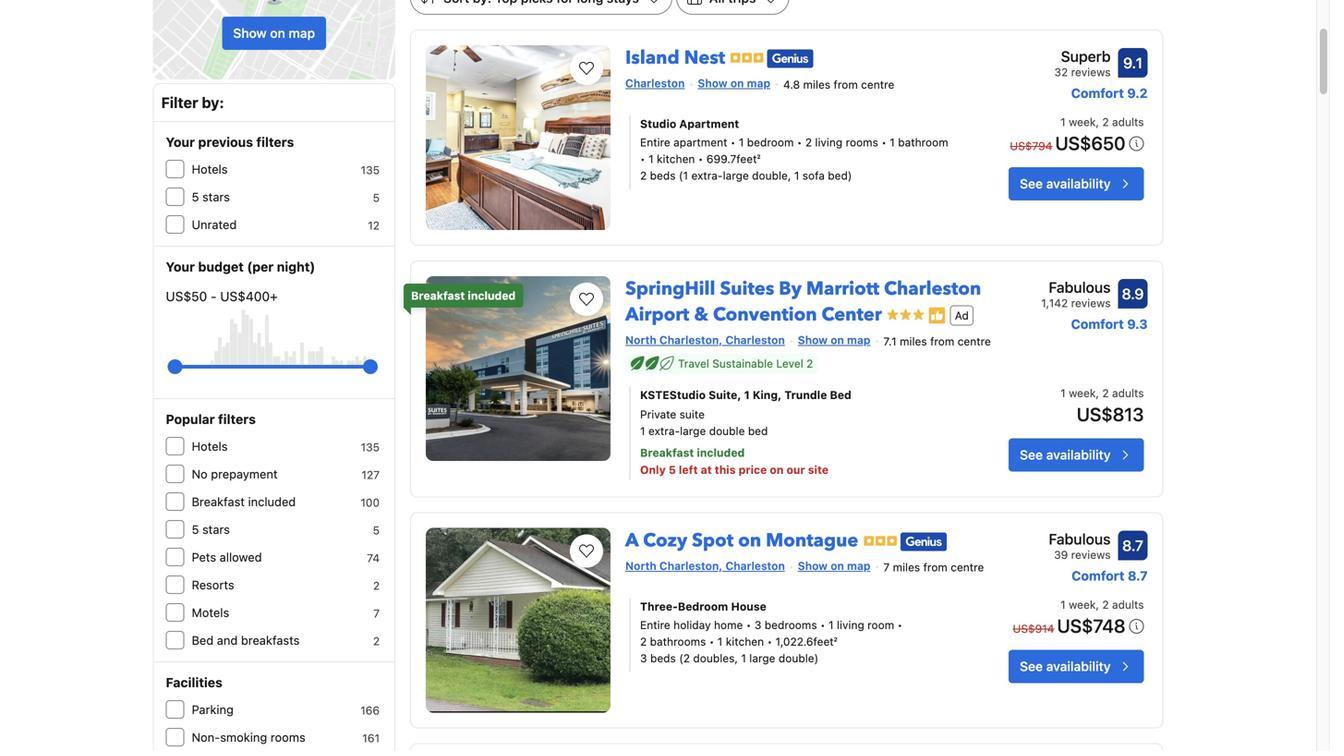 Task type: vqa. For each thing, say whether or not it's contained in the screenshot.
"6"
no



Task type: locate. For each thing, give the bounding box(es) containing it.
0 vertical spatial 1 week , 2 adults
[[1061, 115, 1144, 128]]

see availability for montague
[[1020, 659, 1111, 674]]

popular filters
[[166, 412, 256, 427]]

fabulous up 1,142
[[1049, 279, 1111, 296]]

, up us$748
[[1096, 598, 1099, 611]]

1 vertical spatial 5 stars
[[192, 522, 230, 536]]

see
[[1020, 176, 1043, 191], [1020, 447, 1043, 462], [1020, 659, 1043, 674]]

kitchen down "home"
[[726, 635, 764, 648]]

0 horizontal spatial rooms
[[271, 730, 306, 744]]

north
[[626, 334, 657, 346], [626, 560, 657, 573]]

161
[[362, 732, 380, 745]]

1 horizontal spatial large
[[723, 169, 749, 182]]

, for island nest
[[1096, 115, 1099, 128]]

2 1 week , 2 adults from the top
[[1061, 598, 1144, 611]]

springhill suites by marriott charleston airport & convention center link
[[626, 269, 982, 328]]

0 vertical spatial fabulous element
[[1041, 276, 1111, 298]]

a cozy spot on montague link
[[626, 521, 859, 554]]

this
[[715, 463, 736, 476]]

north down "airport"
[[626, 334, 657, 346]]

1 vertical spatial see
[[1020, 447, 1043, 462]]

7 up room
[[884, 561, 890, 574]]

2 vertical spatial reviews
[[1071, 548, 1111, 561]]

comfort down fabulous 39 reviews
[[1072, 568, 1125, 584]]

3 see availability from the top
[[1020, 659, 1111, 674]]

• up doubles,
[[709, 635, 715, 648]]

1 vertical spatial bed
[[192, 633, 214, 647]]

• left bathroom
[[882, 136, 887, 149]]

double)
[[779, 652, 819, 665]]

private
[[640, 408, 677, 421]]

5 stars
[[192, 190, 230, 204], [192, 522, 230, 536]]

filters
[[256, 134, 294, 150], [218, 412, 256, 427]]

north charleston, charleston
[[626, 334, 785, 346], [626, 560, 785, 573]]

0 vertical spatial charleston,
[[660, 334, 723, 346]]

studio apartment entire apartment • 1 bedroom • 2 living rooms • 1 bathroom • 1 kitchen • 699.7feet² 2 beds (1 extra-large double, 1 sofa bed)
[[640, 117, 949, 182]]

0 vertical spatial north charleston, charleston
[[626, 334, 785, 346]]

reviews up comfort 8.7
[[1071, 548, 1111, 561]]

1 vertical spatial 135
[[361, 441, 380, 454]]

parking
[[192, 703, 234, 716]]

double
[[709, 425, 745, 438]]

0 vertical spatial included
[[468, 289, 516, 302]]

2 entire from the top
[[640, 619, 671, 632]]

135 for your previous filters
[[361, 164, 380, 176]]

0 vertical spatial rooms
[[846, 136, 879, 149]]

fabulous 39 reviews
[[1049, 530, 1111, 561]]

2
[[1103, 115, 1109, 128], [805, 136, 812, 149], [640, 169, 647, 182], [807, 357, 813, 370], [1103, 387, 1109, 399], [373, 579, 380, 592], [1103, 598, 1109, 611], [373, 635, 380, 648], [640, 635, 647, 648]]

your down filter
[[166, 134, 195, 150]]

see availability link down us$813
[[1009, 438, 1144, 472]]

motels
[[192, 606, 229, 619]]

week up us$748
[[1069, 598, 1096, 611]]

0 vertical spatial extra-
[[691, 169, 723, 182]]

no
[[192, 467, 208, 481]]

show on map for island nest
[[698, 77, 771, 90]]

map inside button
[[289, 25, 315, 41]]

2 135 from the top
[[361, 441, 380, 454]]

see availability for charleston
[[1020, 447, 1111, 462]]

2 inside three-bedroom house entire holiday home • 3 bedrooms • 1 living room • 2 bathrooms • 1 kitchen • 1,022.6feet² 3 beds (2 doubles, 1 large double)
[[640, 635, 647, 648]]

135 for popular filters
[[361, 441, 380, 454]]

1 vertical spatial ,
[[1096, 387, 1099, 399]]

reviews inside fabulous 1,142 reviews
[[1071, 297, 1111, 310]]

bed right "trundle"
[[830, 388, 852, 401]]

stars up pets allowed
[[202, 522, 230, 536]]

2 see availability link from the top
[[1009, 438, 1144, 472]]

1 entire from the top
[[640, 136, 671, 149]]

1 left the sofa
[[794, 169, 800, 182]]

1 week , 2 adults up us$748
[[1061, 598, 1144, 611]]

holiday
[[674, 619, 711, 632]]

2 left (1
[[640, 169, 647, 182]]

0 vertical spatial see availability link
[[1009, 167, 1144, 200]]

map
[[289, 25, 315, 41], [747, 77, 771, 90], [847, 334, 871, 346], [847, 560, 871, 573]]

unrated
[[192, 218, 237, 231]]

1 beds from the top
[[650, 169, 676, 182]]

reviews for montague
[[1071, 548, 1111, 561]]

0 vertical spatial kitchen
[[657, 152, 695, 165]]

2 adults from the top
[[1112, 387, 1144, 399]]

•
[[731, 136, 736, 149], [797, 136, 802, 149], [882, 136, 887, 149], [640, 152, 646, 165], [698, 152, 704, 165], [746, 619, 752, 632], [820, 619, 826, 632], [898, 619, 903, 632], [709, 635, 715, 648], [767, 635, 773, 648]]

1 vertical spatial reviews
[[1071, 297, 1111, 310]]

2 vertical spatial adults
[[1112, 598, 1144, 611]]

centre for a cozy spot on montague
[[951, 561, 984, 574]]

1 stars from the top
[[202, 190, 230, 204]]

comfort for charleston
[[1071, 316, 1124, 332]]

0 vertical spatial from
[[834, 78, 858, 91]]

1 charleston, from the top
[[660, 334, 723, 346]]

entire
[[640, 136, 671, 149], [640, 619, 671, 632]]

2 vertical spatial comfort
[[1072, 568, 1125, 584]]

kitchen inside studio apartment entire apartment • 1 bedroom • 2 living rooms • 1 bathroom • 1 kitchen • 699.7feet² 2 beds (1 extra-large double, 1 sofa bed)
[[657, 152, 695, 165]]

comfort for montague
[[1072, 568, 1125, 584]]

reviews inside fabulous 39 reviews
[[1071, 548, 1111, 561]]

us$914
[[1013, 622, 1055, 635]]

1 vertical spatial included
[[697, 446, 745, 459]]

1 vertical spatial breakfast included
[[192, 495, 296, 509]]

1 vertical spatial kitchen
[[726, 635, 764, 648]]

1 vertical spatial extra-
[[649, 425, 680, 438]]

1 horizontal spatial 7
[[884, 561, 890, 574]]

7 down 74
[[373, 607, 380, 620]]

1 week , 2 adults for a cozy spot on montague
[[1061, 598, 1144, 611]]

0 vertical spatial large
[[723, 169, 749, 182]]

show
[[233, 25, 267, 41], [698, 77, 728, 90], [798, 334, 828, 346], [798, 560, 828, 573]]

5 up 74
[[373, 524, 380, 537]]

breakfast included
[[411, 289, 516, 302], [192, 495, 296, 509]]

miles right 4.8
[[803, 78, 831, 91]]

show on map
[[233, 25, 315, 41], [698, 77, 771, 90], [798, 334, 871, 346], [798, 560, 871, 573]]

1 vertical spatial adults
[[1112, 387, 1144, 399]]

0 horizontal spatial kitchen
[[657, 152, 695, 165]]

2 vertical spatial week
[[1069, 598, 1096, 611]]

this property is part of our preferred partner programme. it is committed to providing commendable service and good value. it will pay us a higher commission if you make a booking. image
[[928, 306, 947, 325], [928, 306, 947, 325]]

hotels down previous
[[192, 162, 228, 176]]

entire down three-
[[640, 619, 671, 632]]

2 availability from the top
[[1047, 447, 1111, 462]]

2 north charleston, charleston from the top
[[626, 560, 785, 573]]

1 horizontal spatial kitchen
[[726, 635, 764, 648]]

springhill
[[626, 276, 716, 302]]

facilities
[[166, 675, 222, 690]]

3 see availability link from the top
[[1009, 650, 1144, 683]]

1 vertical spatial north
[[626, 560, 657, 573]]

1 vertical spatial rooms
[[271, 730, 306, 744]]

bathroom
[[898, 136, 949, 149]]

king,
[[753, 388, 782, 401]]

center
[[822, 302, 882, 328]]

1 north charleston, charleston from the top
[[626, 334, 785, 346]]

2 reviews from the top
[[1071, 297, 1111, 310]]

1 north from the top
[[626, 334, 657, 346]]

0 vertical spatial availability
[[1047, 176, 1111, 191]]

1 horizontal spatial 3
[[755, 619, 762, 632]]

2 vertical spatial see availability
[[1020, 659, 1111, 674]]

2 week from the top
[[1069, 387, 1096, 399]]

1 vertical spatial entire
[[640, 619, 671, 632]]

north charleston, charleston down the &
[[626, 334, 785, 346]]

hotels down "popular filters" on the bottom of the page
[[192, 439, 228, 453]]

100
[[361, 496, 380, 509]]

entire down the studio
[[640, 136, 671, 149]]

3 left (2
[[640, 652, 647, 665]]

1 vertical spatial breakfast
[[640, 446, 694, 459]]

island
[[626, 45, 680, 71]]

spot
[[692, 528, 734, 554]]

miles up room
[[893, 561, 920, 574]]

0 vertical spatial beds
[[650, 169, 676, 182]]

adults down comfort 8.7
[[1112, 598, 1144, 611]]

1 vertical spatial hotels
[[192, 439, 228, 453]]

see for charleston
[[1020, 447, 1043, 462]]

2 left the bathrooms
[[640, 635, 647, 648]]

see availability
[[1020, 176, 1111, 191], [1020, 447, 1111, 462], [1020, 659, 1111, 674]]

0 vertical spatial your
[[166, 134, 195, 150]]

entire inside three-bedroom house entire holiday home • 3 bedrooms • 1 living room • 2 bathrooms • 1 kitchen • 1,022.6feet² 3 beds (2 doubles, 1 large double)
[[640, 619, 671, 632]]

3 down house
[[755, 619, 762, 632]]

3 reviews from the top
[[1071, 548, 1111, 561]]

genius discounts available at this property. image
[[768, 50, 814, 68], [768, 50, 814, 68], [901, 532, 947, 551], [901, 532, 947, 551]]

beds
[[650, 169, 676, 182], [650, 652, 676, 665]]

north down the a
[[626, 560, 657, 573]]

135 up 12
[[361, 164, 380, 176]]

extra-
[[691, 169, 723, 182], [649, 425, 680, 438]]

699.7feet²
[[707, 152, 761, 165]]

135 up 127
[[361, 441, 380, 454]]

1 see availability link from the top
[[1009, 167, 1144, 200]]

2 , from the top
[[1096, 387, 1099, 399]]

us$650
[[1056, 132, 1126, 154]]

0 vertical spatial living
[[815, 136, 843, 149]]

breakfast
[[411, 289, 465, 302], [640, 446, 694, 459], [192, 495, 245, 509]]

adults
[[1112, 115, 1144, 128], [1112, 387, 1144, 399], [1112, 598, 1144, 611]]

1 left king, at right bottom
[[744, 388, 750, 401]]

2 beds from the top
[[650, 652, 676, 665]]

2 vertical spatial ,
[[1096, 598, 1099, 611]]

miles right 7.1
[[900, 335, 927, 348]]

bed left the and
[[192, 633, 214, 647]]

map for a cozy spot on montague
[[847, 560, 871, 573]]

your previous filters
[[166, 134, 294, 150]]

fabulous element for charleston
[[1041, 276, 1111, 298]]

reviews
[[1071, 66, 1111, 79], [1071, 297, 1111, 310], [1071, 548, 1111, 561]]

show for springhill suites by marriott charleston airport & convention center
[[798, 334, 828, 346]]

reviews down superb
[[1071, 66, 1111, 79]]

1 down 1,142
[[1061, 387, 1066, 399]]

1 , from the top
[[1096, 115, 1099, 128]]

nest
[[684, 45, 725, 71]]

1 vertical spatial fabulous
[[1049, 530, 1111, 548]]

miles
[[803, 78, 831, 91], [900, 335, 927, 348], [893, 561, 920, 574]]

1 week , 2 adults up us$650
[[1061, 115, 1144, 128]]

north for springhill suites by marriott charleston airport & convention center
[[626, 334, 657, 346]]

1 vertical spatial large
[[680, 425, 706, 438]]

2 vertical spatial large
[[750, 652, 776, 665]]

3 week from the top
[[1069, 598, 1096, 611]]

5 up 12
[[373, 191, 380, 204]]

extra- right (1
[[691, 169, 723, 182]]

5
[[192, 190, 199, 204], [373, 191, 380, 204], [669, 463, 676, 476], [192, 522, 199, 536], [373, 524, 380, 537]]

2 charleston, from the top
[[660, 560, 723, 573]]

fabulous
[[1049, 279, 1111, 296], [1049, 530, 1111, 548]]

1 adults from the top
[[1112, 115, 1144, 128]]

your for your previous filters
[[166, 134, 195, 150]]

us$813
[[1077, 403, 1144, 425]]

beds left (2
[[650, 652, 676, 665]]

2 up us$748
[[1103, 598, 1109, 611]]

large left double)
[[750, 652, 776, 665]]

7 for 7
[[373, 607, 380, 620]]

fabulous element
[[1041, 276, 1111, 298], [1049, 528, 1111, 550]]

0 vertical spatial ,
[[1096, 115, 1099, 128]]

your
[[166, 134, 195, 150], [166, 259, 195, 274]]

1 your from the top
[[166, 134, 195, 150]]

2 vertical spatial included
[[248, 495, 296, 509]]

2 horizontal spatial included
[[697, 446, 745, 459]]

1 vertical spatial beds
[[650, 652, 676, 665]]

5 stars up unrated at the top
[[192, 190, 230, 204]]

charleston, for cozy
[[660, 560, 723, 573]]

fabulous element up "comfort 9.3"
[[1041, 276, 1111, 298]]

charleston, up travel
[[660, 334, 723, 346]]

night)
[[277, 259, 315, 274]]

see for montague
[[1020, 659, 1043, 674]]

1 vertical spatial from
[[930, 335, 955, 348]]

week up us$813
[[1069, 387, 1096, 399]]

see availability link
[[1009, 167, 1144, 200], [1009, 438, 1144, 472], [1009, 650, 1144, 683]]

1 vertical spatial miles
[[900, 335, 927, 348]]

1 vertical spatial living
[[837, 619, 865, 632]]

centre for springhill suites by marriott charleston airport & convention center
[[958, 335, 991, 348]]

0 vertical spatial week
[[1069, 115, 1096, 128]]

0 vertical spatial hotels
[[192, 162, 228, 176]]

1 horizontal spatial rooms
[[846, 136, 879, 149]]

1 vertical spatial see availability link
[[1009, 438, 1144, 472]]

show inside button
[[233, 25, 267, 41]]

charleston up travel sustainable level 2
[[726, 334, 785, 346]]

1 see from the top
[[1020, 176, 1043, 191]]

from for island nest
[[834, 78, 858, 91]]

8.7 down scored 8.7 element
[[1128, 568, 1148, 584]]

filters right the popular
[[218, 412, 256, 427]]

1 week from the top
[[1069, 115, 1096, 128]]

living up bed)
[[815, 136, 843, 149]]

1 fabulous from the top
[[1049, 279, 1111, 296]]

2 see availability from the top
[[1020, 447, 1111, 462]]

2 vertical spatial from
[[924, 561, 948, 574]]

adults inside 1 week , 2 adults us$813
[[1112, 387, 1144, 399]]

127
[[362, 468, 380, 481]]

1 vertical spatial 1 week , 2 adults
[[1061, 598, 1144, 611]]

0 horizontal spatial filters
[[218, 412, 256, 427]]

1 see availability from the top
[[1020, 176, 1111, 191]]

2 your from the top
[[166, 259, 195, 274]]

rooms up bed)
[[846, 136, 879, 149]]

superb
[[1061, 48, 1111, 65]]

show for island nest
[[698, 77, 728, 90]]

0 vertical spatial bed
[[830, 388, 852, 401]]

large down suite
[[680, 425, 706, 438]]

your for your budget (per night)
[[166, 259, 195, 274]]

1 reviews from the top
[[1071, 66, 1111, 79]]

1 horizontal spatial breakfast
[[411, 289, 465, 302]]

comfort 8.7
[[1072, 568, 1148, 584]]

1 right doubles,
[[741, 652, 746, 665]]

availability down us$748
[[1047, 659, 1111, 674]]

0 vertical spatial comfort
[[1071, 85, 1124, 101]]

group
[[175, 352, 371, 382]]

1 vertical spatial see availability
[[1020, 447, 1111, 462]]

fabulous inside fabulous 1,142 reviews
[[1049, 279, 1111, 296]]

springhill suites by marriott charleston airport & convention center
[[626, 276, 982, 328]]

3 see from the top
[[1020, 659, 1043, 674]]

3 availability from the top
[[1047, 659, 1111, 674]]

show on map inside button
[[233, 25, 315, 41]]

0 vertical spatial breakfast
[[411, 289, 465, 302]]

charleston
[[626, 77, 685, 90], [884, 276, 982, 302], [726, 334, 785, 346], [726, 560, 785, 573]]

site
[[808, 463, 829, 476]]

sofa
[[803, 169, 825, 182]]

0 horizontal spatial extra-
[[649, 425, 680, 438]]

extra- down the private
[[649, 425, 680, 438]]

• up 1,022.6feet²
[[820, 619, 826, 632]]

north charleston, charleston for suites
[[626, 334, 785, 346]]

2 fabulous from the top
[[1049, 530, 1111, 548]]

2 up us$813
[[1103, 387, 1109, 399]]

0 vertical spatial north
[[626, 334, 657, 346]]

availability for montague
[[1047, 659, 1111, 674]]

extra- inside studio apartment entire apartment • 1 bedroom • 2 living rooms • 1 bathroom • 1 kitchen • 699.7feet² 2 beds (1 extra-large double, 1 sofa bed)
[[691, 169, 723, 182]]

on
[[270, 25, 285, 41], [731, 77, 744, 90], [831, 334, 844, 346], [770, 463, 784, 476], [738, 528, 761, 554], [831, 560, 844, 573]]

2 vertical spatial centre
[[951, 561, 984, 574]]

comfort down superb 32 reviews
[[1071, 85, 1124, 101]]

availability down us$650
[[1047, 176, 1111, 191]]

2 5 stars from the top
[[192, 522, 230, 536]]

show for a cozy spot on montague
[[798, 560, 828, 573]]

1 horizontal spatial included
[[468, 289, 516, 302]]

adults up us$813
[[1112, 387, 1144, 399]]

fabulous up 39
[[1049, 530, 1111, 548]]

1 135 from the top
[[361, 164, 380, 176]]

32
[[1055, 66, 1068, 79]]

0 horizontal spatial breakfast
[[192, 495, 245, 509]]

north charleston, charleston for cozy
[[626, 560, 785, 573]]

2 north from the top
[[626, 560, 657, 573]]

7 for 7 miles from centre
[[884, 561, 890, 574]]

, up us$650
[[1096, 115, 1099, 128]]

map for island nest
[[747, 77, 771, 90]]

3 , from the top
[[1096, 598, 1099, 611]]

week up us$650
[[1069, 115, 1096, 128]]

reviews up "comfort 9.3"
[[1071, 297, 1111, 310]]

0 vertical spatial stars
[[202, 190, 230, 204]]

2 see from the top
[[1020, 447, 1043, 462]]

0 horizontal spatial 7
[[373, 607, 380, 620]]

see availability down us$650
[[1020, 176, 1111, 191]]

cozy
[[643, 528, 688, 554]]

hotels for filters
[[192, 439, 228, 453]]

fabulous element up comfort 8.7
[[1049, 528, 1111, 550]]

5 stars up pets
[[192, 522, 230, 536]]

charleston, down spot
[[660, 560, 723, 573]]

fabulous 1,142 reviews
[[1041, 279, 1111, 310]]

2 vertical spatial see
[[1020, 659, 1043, 674]]

reviews inside superb 32 reviews
[[1071, 66, 1111, 79]]

0 vertical spatial entire
[[640, 136, 671, 149]]

2 hotels from the top
[[192, 439, 228, 453]]

week for a cozy spot on montague
[[1069, 598, 1096, 611]]

0 vertical spatial breakfast included
[[411, 289, 516, 302]]

0 vertical spatial reviews
[[1071, 66, 1111, 79]]

1 vertical spatial week
[[1069, 387, 1096, 399]]

0 horizontal spatial large
[[680, 425, 706, 438]]

0 vertical spatial 135
[[361, 164, 380, 176]]

beds left (1
[[650, 169, 676, 182]]

travel
[[678, 357, 709, 370]]

see availability down us$748
[[1020, 659, 1111, 674]]

see availability link down us$748
[[1009, 650, 1144, 683]]

scored 8.9 element
[[1118, 279, 1148, 309]]

2 horizontal spatial breakfast
[[640, 446, 694, 459]]

adults down 9.2
[[1112, 115, 1144, 128]]

2 vertical spatial miles
[[893, 561, 920, 574]]

extra- inside kstestudio suite, 1 king, trundle bed private suite 1 extra-large double bed breakfast included only 5 left at this price on our site
[[649, 425, 680, 438]]

7.1
[[884, 335, 897, 348]]

3 adults from the top
[[1112, 598, 1144, 611]]

charleston,
[[660, 334, 723, 346], [660, 560, 723, 573]]

,
[[1096, 115, 1099, 128], [1096, 387, 1099, 399], [1096, 598, 1099, 611]]

0 vertical spatial miles
[[803, 78, 831, 91]]

apartment
[[674, 136, 728, 149]]

1 vertical spatial centre
[[958, 335, 991, 348]]

ad
[[955, 309, 969, 322]]

0 vertical spatial see
[[1020, 176, 1043, 191]]

week inside 1 week , 2 adults us$813
[[1069, 387, 1096, 399]]

1 horizontal spatial extra-
[[691, 169, 723, 182]]

, up us$813
[[1096, 387, 1099, 399]]

2 right level
[[807, 357, 813, 370]]

1 vertical spatial 7
[[373, 607, 380, 620]]

see availability down us$813
[[1020, 447, 1111, 462]]

filter
[[161, 94, 198, 111]]

• right room
[[898, 619, 903, 632]]

from for a cozy spot on montague
[[924, 561, 948, 574]]

kitchen
[[657, 152, 695, 165], [726, 635, 764, 648]]

filter by:
[[161, 94, 224, 111]]

large inside three-bedroom house entire holiday home • 3 bedrooms • 1 living room • 2 bathrooms • 1 kitchen • 1,022.6feet² 3 beds (2 doubles, 1 large double)
[[750, 652, 776, 665]]

1 hotels from the top
[[192, 162, 228, 176]]

0 vertical spatial see availability
[[1020, 176, 1111, 191]]

0 vertical spatial 5 stars
[[192, 190, 230, 204]]

1 vertical spatial north charleston, charleston
[[626, 560, 785, 573]]

north charleston, charleston down spot
[[626, 560, 785, 573]]

1 vertical spatial 3
[[640, 652, 647, 665]]

your up us$50
[[166, 259, 195, 274]]

comfort down fabulous 1,142 reviews
[[1071, 316, 1124, 332]]

1 vertical spatial availability
[[1047, 447, 1111, 462]]

1 1 week , 2 adults from the top
[[1061, 115, 1144, 128]]



Task type: describe. For each thing, give the bounding box(es) containing it.
miles for springhill suites by marriott charleston airport & convention center
[[900, 335, 927, 348]]

kitchen inside three-bedroom house entire holiday home • 3 bedrooms • 1 living room • 2 bathrooms • 1 kitchen • 1,022.6feet² 3 beds (2 doubles, 1 large double)
[[726, 635, 764, 648]]

a cozy spot on montague
[[626, 528, 859, 554]]

2 down studio apartment link
[[805, 136, 812, 149]]

bedroom
[[747, 136, 794, 149]]

1 left bathroom
[[890, 136, 895, 149]]

charleston down island
[[626, 77, 685, 90]]

travel sustainable level 2
[[678, 357, 813, 370]]

1 5 stars from the top
[[192, 190, 230, 204]]

suite,
[[709, 388, 741, 401]]

comfort 9.2
[[1071, 85, 1148, 101]]

• down the studio
[[640, 152, 646, 165]]

1 up 1,022.6feet²
[[829, 619, 834, 632]]

week for island nest
[[1069, 115, 1096, 128]]

breakfast inside kstestudio suite, 1 king, trundle bed private suite 1 extra-large double bed breakfast included only 5 left at this price on our site
[[640, 446, 694, 459]]

large inside kstestudio suite, 1 king, trundle bed private suite 1 extra-large double bed breakfast included only 5 left at this price on our site
[[680, 425, 706, 438]]

price
[[739, 463, 767, 476]]

adults for a cozy spot on montague
[[1112, 598, 1144, 611]]

5 up unrated at the top
[[192, 190, 199, 204]]

prepayment
[[211, 467, 278, 481]]

us$400+
[[220, 289, 278, 304]]

0 horizontal spatial breakfast included
[[192, 495, 296, 509]]

adults for island nest
[[1112, 115, 1144, 128]]

apartment
[[679, 117, 739, 130]]

convention
[[713, 302, 817, 328]]

show on map for a cozy spot on montague
[[798, 560, 871, 573]]

sustainable
[[713, 357, 773, 370]]

fabulous element for montague
[[1049, 528, 1111, 550]]

included inside kstestudio suite, 1 king, trundle bed private suite 1 extra-large double bed breakfast included only 5 left at this price on our site
[[697, 446, 745, 459]]

fabulous for charleston
[[1049, 279, 1111, 296]]

1 vertical spatial filters
[[218, 412, 256, 427]]

• up 699.7feet²
[[731, 136, 736, 149]]

&
[[694, 302, 709, 328]]

2 up us$650
[[1103, 115, 1109, 128]]

2 stars from the top
[[202, 522, 230, 536]]

, inside 1 week , 2 adults us$813
[[1096, 387, 1099, 399]]

entire inside studio apartment entire apartment • 1 bedroom • 2 living rooms • 1 bathroom • 1 kitchen • 699.7feet² 2 beds (1 extra-large double, 1 sofa bed)
[[640, 136, 671, 149]]

charleston down a cozy spot on montague on the bottom
[[726, 560, 785, 573]]

0 horizontal spatial included
[[248, 495, 296, 509]]

large inside studio apartment entire apartment • 1 bedroom • 2 living rooms • 1 bathroom • 1 kitchen • 699.7feet² 2 beds (1 extra-large double, 1 sofa bed)
[[723, 169, 749, 182]]

previous
[[198, 134, 253, 150]]

north for a cozy spot on montague
[[626, 560, 657, 573]]

reviews for charleston
[[1071, 297, 1111, 310]]

4.8
[[784, 78, 800, 91]]

show on map button
[[222, 17, 326, 50]]

a cozy spot on montague image
[[426, 528, 611, 713]]

bed and breakfasts
[[192, 633, 300, 647]]

us$50
[[166, 289, 207, 304]]

1 horizontal spatial breakfast included
[[411, 289, 516, 302]]

three-bedroom house link
[[640, 598, 953, 615]]

kstestudio
[[640, 388, 706, 401]]

7.1 miles from centre
[[884, 335, 991, 348]]

availability for charleston
[[1047, 447, 1111, 462]]

springhill suites by marriott charleston airport & convention center image
[[426, 276, 611, 461]]

airport
[[626, 302, 690, 328]]

us$794
[[1010, 140, 1053, 152]]

miles for island nest
[[803, 78, 831, 91]]

on inside a cozy spot on montague "link"
[[738, 528, 761, 554]]

by
[[779, 276, 802, 302]]

0 horizontal spatial 3
[[640, 652, 647, 665]]

our
[[787, 463, 805, 476]]

74
[[367, 552, 380, 565]]

see availability link for montague
[[1009, 650, 1144, 683]]

(1
[[679, 169, 688, 182]]

left
[[679, 463, 698, 476]]

island nest link
[[626, 38, 725, 71]]

budget
[[198, 259, 244, 274]]

show on map for springhill suites by marriott charleston airport & convention center
[[798, 334, 871, 346]]

• down house
[[746, 619, 752, 632]]

home
[[714, 619, 743, 632]]

1 vertical spatial 8.7
[[1128, 568, 1148, 584]]

0 vertical spatial 8.7
[[1123, 537, 1144, 554]]

9.2
[[1128, 85, 1148, 101]]

smoking
[[220, 730, 267, 744]]

on inside kstestudio suite, 1 king, trundle bed private suite 1 extra-large double bed breakfast included only 5 left at this price on our site
[[770, 463, 784, 476]]

1 week , 2 adults for island nest
[[1061, 115, 1144, 128]]

superb element
[[1055, 45, 1111, 67]]

5 up pets
[[192, 522, 199, 536]]

only
[[640, 463, 666, 476]]

from for springhill suites by marriott charleston airport & convention center
[[930, 335, 955, 348]]

1 availability from the top
[[1047, 176, 1111, 191]]

by:
[[202, 94, 224, 111]]

• down apartment
[[698, 152, 704, 165]]

at
[[701, 463, 712, 476]]

hotels for previous
[[192, 162, 228, 176]]

7 miles from centre
[[884, 561, 984, 574]]

fabulous for montague
[[1049, 530, 1111, 548]]

three-bedroom house entire holiday home • 3 bedrooms • 1 living room • 2 bathrooms • 1 kitchen • 1,022.6feet² 3 beds (2 doubles, 1 large double)
[[640, 600, 903, 665]]

bed inside kstestudio suite, 1 king, trundle bed private suite 1 extra-large double bed breakfast included only 5 left at this price on our site
[[830, 388, 852, 401]]

charleston, for suites
[[660, 334, 723, 346]]

pets
[[192, 550, 216, 564]]

(2
[[679, 652, 690, 665]]

marriott
[[806, 276, 880, 302]]

popular
[[166, 412, 215, 427]]

1 down the private
[[640, 425, 645, 438]]

, for a cozy spot on montague
[[1096, 598, 1099, 611]]

no prepayment
[[192, 467, 278, 481]]

see availability link for charleston
[[1009, 438, 1144, 472]]

• down the bedrooms
[[767, 635, 773, 648]]

-
[[211, 289, 217, 304]]

bed)
[[828, 169, 852, 182]]

charleston inside springhill suites by marriott charleston airport & convention center
[[884, 276, 982, 302]]

1 up 699.7feet²
[[739, 136, 744, 149]]

montague
[[766, 528, 859, 554]]

superb 32 reviews
[[1055, 48, 1111, 79]]

beds inside studio apartment entire apartment • 1 bedroom • 2 living rooms • 1 bathroom • 1 kitchen • 699.7feet² 2 beds (1 extra-large double, 1 sofa bed)
[[650, 169, 676, 182]]

miles for a cozy spot on montague
[[893, 561, 920, 574]]

1,022.6feet²
[[776, 635, 838, 648]]

trundle
[[785, 388, 827, 401]]

9.1
[[1123, 54, 1143, 72]]

1 up doubles,
[[718, 635, 723, 648]]

resorts
[[192, 578, 234, 592]]

0 horizontal spatial bed
[[192, 633, 214, 647]]

1 down the studio
[[649, 152, 654, 165]]

map for springhill suites by marriott charleston airport & convention center
[[847, 334, 871, 346]]

studio apartment link
[[640, 115, 953, 132]]

suite
[[680, 408, 705, 421]]

centre for island nest
[[861, 78, 895, 91]]

166
[[361, 704, 380, 717]]

1 inside 1 week , 2 adults us$813
[[1061, 387, 1066, 399]]

us$50 - us$400+
[[166, 289, 278, 304]]

living inside studio apartment entire apartment • 1 bedroom • 2 living rooms • 1 bathroom • 1 kitchen • 699.7feet² 2 beds (1 extra-large double, 1 sofa bed)
[[815, 136, 843, 149]]

allowed
[[220, 550, 262, 564]]

living inside three-bedroom house entire holiday home • 3 bedrooms • 1 living room • 2 bathrooms • 1 kitchen • 1,022.6feet² 3 beds (2 doubles, 1 large double)
[[837, 619, 865, 632]]

scored 9.1 element
[[1118, 48, 1148, 78]]

your budget (per night)
[[166, 259, 315, 274]]

8.9
[[1122, 285, 1144, 303]]

2 vertical spatial breakfast
[[192, 495, 245, 509]]

1 up us$748
[[1061, 598, 1066, 611]]

house
[[731, 600, 767, 613]]

2 down 74
[[373, 579, 380, 592]]

double,
[[752, 169, 791, 182]]

9.3
[[1127, 316, 1148, 332]]

island nest image
[[426, 45, 611, 230]]

1 week , 2 adults us$813
[[1061, 387, 1144, 425]]

4.8 miles from centre
[[784, 78, 895, 91]]

room
[[868, 619, 894, 632]]

bed
[[748, 425, 768, 438]]

(per
[[247, 259, 274, 274]]

1 up us$650
[[1061, 115, 1066, 128]]

beds inside three-bedroom house entire holiday home • 3 bedrooms • 1 living room • 2 bathrooms • 1 kitchen • 1,022.6feet² 3 beds (2 doubles, 1 large double)
[[650, 652, 676, 665]]

non-smoking rooms
[[192, 730, 306, 744]]

bathrooms
[[650, 635, 706, 648]]

studio
[[640, 117, 677, 130]]

rooms inside studio apartment entire apartment • 1 bedroom • 2 living rooms • 1 bathroom • 1 kitchen • 699.7feet² 2 beds (1 extra-large double, 1 sofa bed)
[[846, 136, 879, 149]]

2 up "166"
[[373, 635, 380, 648]]

suites
[[720, 276, 774, 302]]

and
[[217, 633, 238, 647]]

kstestudio suite, 1 king, trundle bed private suite 1 extra-large double bed breakfast included only 5 left at this price on our site
[[640, 388, 852, 476]]

5 inside kstestudio suite, 1 king, trundle bed private suite 1 extra-large double bed breakfast included only 5 left at this price on our site
[[669, 463, 676, 476]]

2 inside 1 week , 2 adults us$813
[[1103, 387, 1109, 399]]

scored 8.7 element
[[1118, 531, 1148, 560]]

doubles,
[[693, 652, 738, 665]]

three-
[[640, 600, 678, 613]]

• down studio apartment link
[[797, 136, 802, 149]]

on inside show on map button
[[270, 25, 285, 41]]

a
[[626, 528, 639, 554]]

1 horizontal spatial filters
[[256, 134, 294, 150]]



